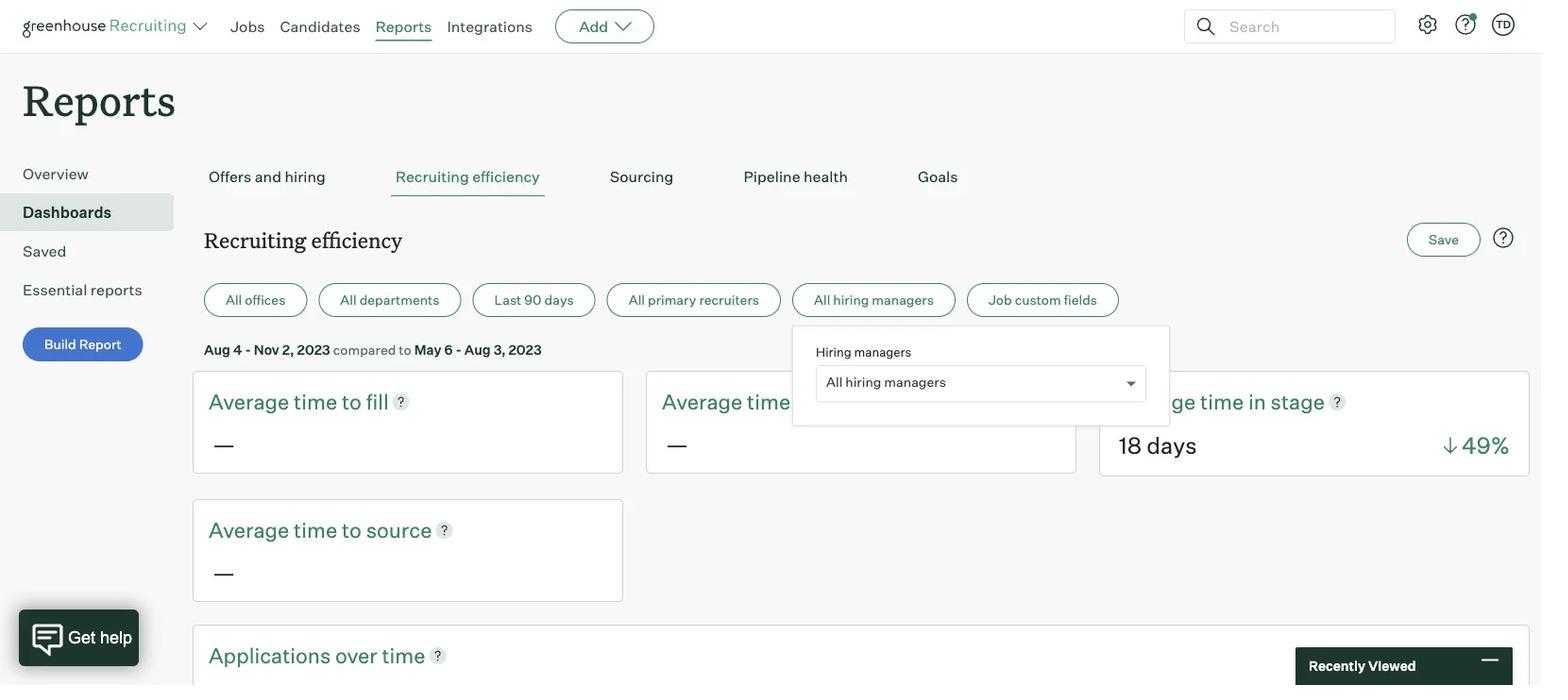 Task type: locate. For each thing, give the bounding box(es) containing it.
1 horizontal spatial recruiting
[[396, 167, 469, 186]]

pipeline health button
[[739, 158, 853, 197]]

0 horizontal spatial 2023
[[297, 342, 330, 358]]

aug 4 - nov 2, 2023 compared to may 6 - aug 3, 2023
[[204, 342, 542, 358]]

td
[[1496, 18, 1511, 31]]

all offices
[[226, 292, 286, 309]]

time link left the source link
[[294, 516, 342, 545]]

tab list
[[204, 158, 1519, 197]]

reports right candidates link
[[376, 17, 432, 36]]

0 vertical spatial all hiring managers
[[814, 292, 934, 309]]

2023 right 2,
[[297, 342, 330, 358]]

candidates link
[[280, 17, 360, 36]]

to left hire
[[795, 389, 815, 415]]

all left the offices
[[226, 292, 242, 309]]

1 horizontal spatial efficiency
[[472, 167, 540, 186]]

tab list containing offers and hiring
[[204, 158, 1519, 197]]

1 vertical spatial recruiting efficiency
[[204, 226, 402, 254]]

-
[[245, 342, 251, 358], [456, 342, 462, 358]]

0 horizontal spatial recruiting
[[204, 226, 306, 254]]

recently
[[1309, 658, 1366, 675]]

fields
[[1064, 292, 1098, 309]]

- right 4
[[245, 342, 251, 358]]

recruiting efficiency button
[[391, 158, 545, 197]]

average time to for fill
[[209, 389, 366, 415]]

time left source
[[294, 517, 337, 543]]

time link left stage "link"
[[1201, 387, 1249, 417]]

1 aug from the left
[[204, 342, 230, 358]]

all primary recruiters
[[629, 292, 759, 309]]

average time to
[[209, 389, 366, 415], [662, 389, 820, 415], [209, 517, 366, 543]]

to left source
[[342, 517, 362, 543]]

all up the hiring on the right bottom of page
[[814, 292, 831, 309]]

days right 90
[[545, 292, 574, 309]]

hiring down the hiring managers
[[846, 374, 882, 391]]

managers right the hiring on the right bottom of page
[[854, 344, 912, 360]]

- right 6
[[456, 342, 462, 358]]

2023 right 3,
[[509, 342, 542, 358]]

time right over
[[382, 643, 426, 669]]

2 - from the left
[[456, 342, 462, 358]]

1 vertical spatial days
[[1147, 432, 1198, 460]]

average for stage
[[1116, 389, 1196, 415]]

hiring inside all hiring managers button
[[833, 292, 869, 309]]

to link for hire
[[795, 387, 820, 417]]

0 vertical spatial managers
[[872, 292, 934, 309]]

build
[[44, 336, 76, 353]]

jobs
[[230, 17, 265, 36]]

time down 2,
[[294, 389, 337, 415]]

all
[[226, 292, 242, 309], [340, 292, 357, 309], [629, 292, 645, 309], [814, 292, 831, 309], [827, 374, 843, 391]]

time link for hire
[[747, 387, 795, 417]]

average link
[[209, 387, 294, 417], [662, 387, 747, 417], [1116, 387, 1201, 417], [209, 516, 294, 545]]

all hiring managers down the hiring managers
[[827, 374, 946, 391]]

stage link
[[1271, 387, 1325, 417]]

time left 'in'
[[1201, 389, 1244, 415]]

all left primary
[[629, 292, 645, 309]]

reports
[[376, 17, 432, 36], [23, 72, 176, 128]]

td button
[[1489, 9, 1519, 40]]

1 horizontal spatial -
[[456, 342, 462, 358]]

aug left 3,
[[465, 342, 491, 358]]

0 vertical spatial hiring
[[285, 167, 326, 186]]

integrations
[[447, 17, 533, 36]]

hiring up the hiring managers
[[833, 292, 869, 309]]

to link
[[342, 387, 366, 417], [795, 387, 820, 417], [342, 516, 366, 545]]

3,
[[494, 342, 506, 358]]

— for fill
[[213, 430, 235, 459]]

1 vertical spatial all hiring managers
[[827, 374, 946, 391]]

49%
[[1462, 432, 1510, 460]]

hiring right and on the left top of page
[[285, 167, 326, 186]]

0 horizontal spatial -
[[245, 342, 251, 358]]

average for source
[[209, 517, 289, 543]]

average for hire
[[662, 389, 743, 415]]

recruiting inside button
[[396, 167, 469, 186]]

— for source
[[213, 559, 235, 587]]

1 horizontal spatial reports
[[376, 17, 432, 36]]

last
[[494, 292, 522, 309]]

goals
[[918, 167, 958, 186]]

aug left 4
[[204, 342, 230, 358]]

Search text field
[[1225, 13, 1378, 40]]

to left fill
[[342, 389, 362, 415]]

reports down greenhouse recruiting image
[[23, 72, 176, 128]]

1 horizontal spatial 2023
[[509, 342, 542, 358]]

time left hire
[[747, 389, 791, 415]]

all for all hiring managers button
[[814, 292, 831, 309]]

1 2023 from the left
[[297, 342, 330, 358]]

2 vertical spatial hiring
[[846, 374, 882, 391]]

offers and hiring
[[209, 167, 326, 186]]

time for fill
[[294, 389, 337, 415]]

hiring
[[285, 167, 326, 186], [833, 292, 869, 309], [846, 374, 882, 391]]

1 horizontal spatial aug
[[465, 342, 491, 358]]

1 vertical spatial hiring
[[833, 292, 869, 309]]

1 vertical spatial efficiency
[[311, 226, 402, 254]]

0 horizontal spatial efficiency
[[311, 226, 402, 254]]

days right 18
[[1147, 432, 1198, 460]]

health
[[804, 167, 848, 186]]

1 vertical spatial managers
[[854, 344, 912, 360]]

time link right over
[[382, 641, 426, 670]]

offers
[[209, 167, 252, 186]]

essential reports link
[[23, 279, 166, 302]]

0 vertical spatial recruiting efficiency
[[396, 167, 540, 186]]

recruiters
[[699, 292, 759, 309]]

pipeline
[[744, 167, 801, 186]]

0 vertical spatial recruiting
[[396, 167, 469, 186]]

6
[[444, 342, 453, 358]]

1 vertical spatial recruiting
[[204, 226, 306, 254]]

all hiring managers
[[814, 292, 934, 309], [827, 374, 946, 391]]

all down the hiring on the right bottom of page
[[827, 374, 843, 391]]

0 vertical spatial reports
[[376, 17, 432, 36]]

4
[[233, 342, 242, 358]]

all left departments at the left
[[340, 292, 357, 309]]

departments
[[360, 292, 440, 309]]

saved
[[23, 242, 66, 261]]

managers
[[872, 292, 934, 309], [854, 344, 912, 360], [884, 374, 946, 391]]

time link
[[294, 387, 342, 417], [747, 387, 795, 417], [1201, 387, 1249, 417], [294, 516, 342, 545], [382, 641, 426, 670]]

time for source
[[294, 517, 337, 543]]

all inside button
[[226, 292, 242, 309]]

0 horizontal spatial days
[[545, 292, 574, 309]]

time link left hire link
[[747, 387, 795, 417]]

over link
[[335, 641, 382, 670]]

days inside button
[[545, 292, 574, 309]]

to
[[399, 342, 412, 358], [342, 389, 362, 415], [795, 389, 815, 415], [342, 517, 362, 543]]

fill link
[[366, 387, 389, 417]]

all departments
[[340, 292, 440, 309]]

reports link
[[376, 17, 432, 36]]

time
[[294, 389, 337, 415], [747, 389, 791, 415], [1201, 389, 1244, 415], [294, 517, 337, 543], [382, 643, 426, 669]]

report
[[79, 336, 122, 353]]

days
[[545, 292, 574, 309], [1147, 432, 1198, 460]]

2 vertical spatial managers
[[884, 374, 946, 391]]

recruiting efficiency inside button
[[396, 167, 540, 186]]

managers down the hiring managers
[[884, 374, 946, 391]]

2023
[[297, 342, 330, 358], [509, 342, 542, 358]]

average
[[209, 389, 289, 415], [662, 389, 743, 415], [1116, 389, 1196, 415], [209, 517, 289, 543]]

1 vertical spatial reports
[[23, 72, 176, 128]]

hire link
[[820, 387, 857, 417]]

efficiency
[[472, 167, 540, 186], [311, 226, 402, 254]]

0 vertical spatial efficiency
[[472, 167, 540, 186]]

all hiring managers up the hiring managers
[[814, 292, 934, 309]]

managers up the hiring managers
[[872, 292, 934, 309]]

integrations link
[[447, 17, 533, 36]]

recruiting
[[396, 167, 469, 186], [204, 226, 306, 254]]

candidates
[[280, 17, 360, 36]]

1 horizontal spatial days
[[1147, 432, 1198, 460]]

1 - from the left
[[245, 342, 251, 358]]

time link left fill link
[[294, 387, 342, 417]]

all for all departments button
[[340, 292, 357, 309]]

0 vertical spatial days
[[545, 292, 574, 309]]

0 horizontal spatial aug
[[204, 342, 230, 358]]

recruiting efficiency
[[396, 167, 540, 186], [204, 226, 402, 254]]



Task type: describe. For each thing, give the bounding box(es) containing it.
average for fill
[[209, 389, 289, 415]]

to for source
[[342, 517, 362, 543]]

time link for source
[[294, 516, 342, 545]]

all primary recruiters button
[[607, 284, 781, 318]]

average link for stage
[[1116, 387, 1201, 417]]

configure image
[[1417, 13, 1440, 36]]

overview
[[23, 165, 89, 183]]

average time to for source
[[209, 517, 366, 543]]

save
[[1429, 232, 1459, 248]]

average time to for hire
[[662, 389, 820, 415]]

job custom fields
[[989, 292, 1098, 309]]

last 90 days
[[494, 292, 574, 309]]

to left may
[[399, 342, 412, 358]]

18
[[1119, 432, 1142, 460]]

compared
[[333, 342, 396, 358]]

goals button
[[913, 158, 963, 197]]

all offices button
[[204, 284, 307, 318]]

average link for hire
[[662, 387, 747, 417]]

all for all offices button
[[226, 292, 242, 309]]

in link
[[1249, 387, 1271, 417]]

recently viewed
[[1309, 658, 1416, 675]]

hiring inside offers and hiring button
[[285, 167, 326, 186]]

essential
[[23, 281, 87, 300]]

overview link
[[23, 163, 166, 185]]

reports
[[90, 281, 142, 300]]

saved link
[[23, 240, 166, 263]]

to for fill
[[342, 389, 362, 415]]

job custom fields button
[[967, 284, 1119, 318]]

time for hire
[[747, 389, 791, 415]]

all hiring managers inside button
[[814, 292, 934, 309]]

applications link
[[209, 641, 335, 670]]

offices
[[245, 292, 286, 309]]

pipeline health
[[744, 167, 848, 186]]

— for hire
[[666, 430, 689, 459]]

source
[[366, 517, 432, 543]]

sourcing button
[[605, 158, 679, 197]]

dashboards
[[23, 203, 112, 222]]

to for hire
[[795, 389, 815, 415]]

save button
[[1408, 223, 1481, 257]]

applications over
[[209, 643, 382, 669]]

all hiring managers button
[[793, 284, 956, 318]]

18 days
[[1119, 432, 1198, 460]]

all for all primary recruiters button
[[629, 292, 645, 309]]

applications
[[209, 643, 331, 669]]

greenhouse recruiting image
[[23, 15, 193, 38]]

in
[[1249, 389, 1267, 415]]

build report
[[44, 336, 122, 353]]

primary
[[648, 292, 697, 309]]

offers and hiring button
[[204, 158, 331, 197]]

last 90 days button
[[473, 284, 596, 318]]

average link for source
[[209, 516, 294, 545]]

and
[[255, 167, 281, 186]]

90
[[525, 292, 542, 309]]

jobs link
[[230, 17, 265, 36]]

custom
[[1015, 292, 1061, 309]]

average time in
[[1116, 389, 1271, 415]]

2 aug from the left
[[465, 342, 491, 358]]

add
[[579, 17, 608, 36]]

sourcing
[[610, 167, 674, 186]]

efficiency inside button
[[472, 167, 540, 186]]

nov
[[254, 342, 279, 358]]

viewed
[[1369, 658, 1416, 675]]

hire
[[820, 389, 857, 415]]

average link for fill
[[209, 387, 294, 417]]

stage
[[1271, 389, 1325, 415]]

0 horizontal spatial reports
[[23, 72, 176, 128]]

build report button
[[23, 328, 143, 362]]

2,
[[282, 342, 294, 358]]

faq image
[[1492, 227, 1515, 250]]

to link for source
[[342, 516, 366, 545]]

time link for stage
[[1201, 387, 1249, 417]]

dashboards link
[[23, 201, 166, 224]]

td button
[[1492, 13, 1515, 36]]

fill
[[366, 389, 389, 415]]

time link for fill
[[294, 387, 342, 417]]

essential reports
[[23, 281, 142, 300]]

over
[[335, 643, 378, 669]]

job
[[989, 292, 1012, 309]]

all departments button
[[319, 284, 461, 318]]

source link
[[366, 516, 432, 545]]

to link for fill
[[342, 387, 366, 417]]

add button
[[556, 9, 655, 43]]

hiring managers
[[816, 344, 912, 360]]

hiring
[[816, 344, 852, 360]]

may
[[414, 342, 442, 358]]

managers inside all hiring managers button
[[872, 292, 934, 309]]

2 2023 from the left
[[509, 342, 542, 358]]

time for stage
[[1201, 389, 1244, 415]]



Task type: vqa. For each thing, say whether or not it's contained in the screenshot.
REVIEW
no



